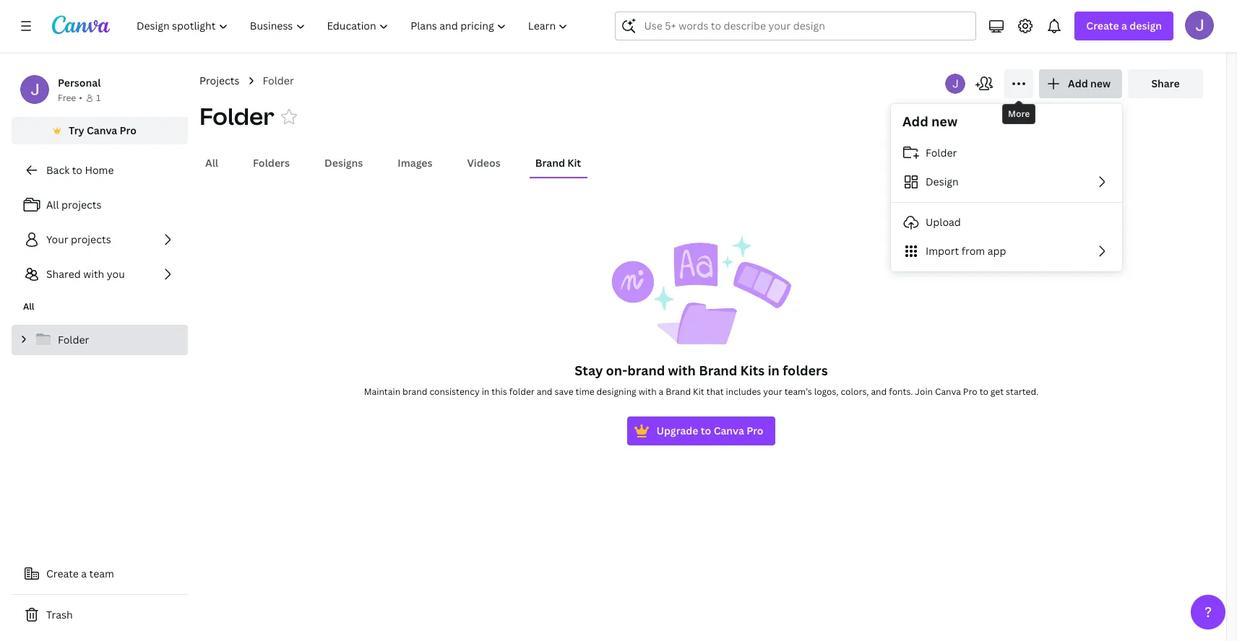 Task type: vqa. For each thing, say whether or not it's contained in the screenshot.
Art Exhibit Announcement Poster link
no



Task type: locate. For each thing, give the bounding box(es) containing it.
0 horizontal spatial a
[[81, 567, 87, 581]]

pro down includes
[[747, 424, 764, 438]]

a
[[1122, 19, 1127, 33], [659, 386, 664, 398], [81, 567, 87, 581]]

1 horizontal spatial new
[[1091, 77, 1111, 90]]

upload button
[[891, 208, 1122, 237]]

2 horizontal spatial pro
[[963, 386, 978, 398]]

0 vertical spatial a
[[1122, 19, 1127, 33]]

1 vertical spatial pro
[[963, 386, 978, 398]]

1 vertical spatial brand
[[699, 362, 737, 379]]

a up upgrade on the right bottom of page
[[659, 386, 664, 398]]

1 vertical spatial add
[[903, 113, 929, 130]]

None search field
[[615, 12, 977, 40]]

add new button
[[1039, 69, 1122, 98]]

all inside button
[[205, 156, 218, 170]]

1 horizontal spatial all
[[46, 198, 59, 212]]

0 horizontal spatial with
[[83, 267, 104, 281]]

1 vertical spatial brand
[[403, 386, 427, 398]]

0 horizontal spatial new
[[932, 113, 958, 130]]

a for team
[[81, 567, 87, 581]]

0 vertical spatial with
[[83, 267, 104, 281]]

to right back
[[72, 163, 82, 177]]

pro
[[120, 124, 137, 137], [963, 386, 978, 398], [747, 424, 764, 438]]

1 horizontal spatial add
[[1068, 77, 1088, 90]]

1 horizontal spatial with
[[639, 386, 657, 398]]

with right designing
[[639, 386, 657, 398]]

add inside dropdown button
[[1068, 77, 1088, 90]]

folder link right 'projects' link
[[263, 73, 294, 89]]

with
[[83, 267, 104, 281], [668, 362, 696, 379], [639, 386, 657, 398]]

with up upgrade on the right bottom of page
[[668, 362, 696, 379]]

0 vertical spatial all
[[205, 156, 218, 170]]

folder button down more
[[891, 139, 1122, 168]]

kits
[[741, 362, 765, 379]]

1 horizontal spatial kit
[[693, 386, 705, 398]]

projects
[[61, 198, 102, 212], [71, 233, 111, 246]]

started.
[[1006, 386, 1039, 398]]

create for create a team
[[46, 567, 79, 581]]

0 vertical spatial canva
[[87, 124, 117, 137]]

folder up the design at the top of page
[[926, 146, 957, 160]]

1 horizontal spatial add new
[[1068, 77, 1111, 90]]

new up the design at the top of page
[[932, 113, 958, 130]]

in left 'this'
[[482, 386, 490, 398]]

1 vertical spatial canva
[[935, 386, 961, 398]]

designing
[[597, 386, 637, 398]]

projects for all projects
[[61, 198, 102, 212]]

projects right your
[[71, 233, 111, 246]]

1
[[96, 92, 101, 104]]

team
[[89, 567, 114, 581]]

a left team in the left of the page
[[81, 567, 87, 581]]

create inside button
[[46, 567, 79, 581]]

designs button
[[319, 150, 369, 177]]

projects link
[[199, 73, 240, 89]]

menu
[[891, 139, 1122, 266]]

team's
[[785, 386, 812, 398]]

1 horizontal spatial to
[[701, 424, 711, 438]]

1 and from the left
[[537, 386, 553, 398]]

2 vertical spatial to
[[701, 424, 711, 438]]

a left design at the right
[[1122, 19, 1127, 33]]

0 vertical spatial folder link
[[263, 73, 294, 89]]

new inside dropdown button
[[1091, 77, 1111, 90]]

1 horizontal spatial create
[[1087, 19, 1119, 33]]

upgrade
[[657, 424, 699, 438]]

kit inside button
[[568, 156, 581, 170]]

0 vertical spatial projects
[[61, 198, 102, 212]]

folder button down 'projects' link
[[199, 100, 274, 132]]

videos
[[467, 156, 501, 170]]

list containing all projects
[[12, 191, 188, 289]]

1 vertical spatial create
[[46, 567, 79, 581]]

pro inside stay on-brand with brand kits in folders maintain brand consistency in this folder and save time designing with a brand kit that includes your team's logos, colors, and fonts. join canva pro to get started.
[[963, 386, 978, 398]]

design
[[1130, 19, 1162, 33]]

0 horizontal spatial pro
[[120, 124, 137, 137]]

images button
[[392, 150, 438, 177]]

add
[[1068, 77, 1088, 90], [903, 113, 929, 130]]

brand right videos
[[535, 156, 565, 170]]

2 horizontal spatial to
[[980, 386, 989, 398]]

2 horizontal spatial with
[[668, 362, 696, 379]]

pro up back to home link
[[120, 124, 137, 137]]

brand
[[535, 156, 565, 170], [699, 362, 737, 379], [666, 386, 691, 398]]

1 horizontal spatial a
[[659, 386, 664, 398]]

with left you
[[83, 267, 104, 281]]

brand up that
[[699, 362, 737, 379]]

create left team in the left of the page
[[46, 567, 79, 581]]

create
[[1087, 19, 1119, 33], [46, 567, 79, 581]]

all
[[205, 156, 218, 170], [46, 198, 59, 212], [23, 301, 34, 313]]

folder button
[[199, 100, 274, 132], [891, 139, 1122, 168]]

folder
[[263, 74, 294, 87], [199, 100, 274, 132], [926, 146, 957, 160], [58, 333, 89, 347]]

1 horizontal spatial and
[[871, 386, 887, 398]]

kit
[[568, 156, 581, 170], [693, 386, 705, 398]]

2 vertical spatial brand
[[666, 386, 691, 398]]

0 horizontal spatial add
[[903, 113, 929, 130]]

0 horizontal spatial add new
[[903, 113, 958, 130]]

folders
[[783, 362, 828, 379]]

canva
[[87, 124, 117, 137], [935, 386, 961, 398], [714, 424, 744, 438]]

back to home
[[46, 163, 114, 177]]

0 horizontal spatial folder link
[[12, 325, 188, 356]]

1 vertical spatial to
[[980, 386, 989, 398]]

0 vertical spatial to
[[72, 163, 82, 177]]

2 vertical spatial all
[[23, 301, 34, 313]]

to left get
[[980, 386, 989, 398]]

home
[[85, 163, 114, 177]]

0 vertical spatial brand
[[535, 156, 565, 170]]

1 vertical spatial all
[[46, 198, 59, 212]]

designs
[[325, 156, 363, 170]]

1 vertical spatial in
[[482, 386, 490, 398]]

this
[[492, 386, 507, 398]]

0 vertical spatial create
[[1087, 19, 1119, 33]]

maintain
[[364, 386, 400, 398]]

upgrade to canva pro
[[657, 424, 764, 438]]

folder link down the shared with you link at the top left
[[12, 325, 188, 356]]

import
[[926, 244, 959, 258]]

and
[[537, 386, 553, 398], [871, 386, 887, 398]]

trash link
[[12, 601, 188, 630]]

add new up the design at the top of page
[[903, 113, 958, 130]]

and left save at the left
[[537, 386, 553, 398]]

1 vertical spatial with
[[668, 362, 696, 379]]

0 vertical spatial in
[[768, 362, 780, 379]]

projects
[[199, 74, 240, 87]]

0 horizontal spatial and
[[537, 386, 553, 398]]

upgrade to canva pro button
[[628, 417, 775, 446]]

0 horizontal spatial create
[[46, 567, 79, 581]]

1 horizontal spatial canva
[[714, 424, 744, 438]]

videos button
[[461, 150, 506, 177]]

and left fonts.
[[871, 386, 887, 398]]

2 vertical spatial pro
[[747, 424, 764, 438]]

stay on-brand with brand kits in folders maintain brand consistency in this folder and save time designing with a brand kit that includes your team's logos, colors, and fonts. join canva pro to get started.
[[364, 362, 1039, 398]]

folders
[[253, 156, 290, 170]]

design
[[926, 175, 959, 189]]

new
[[1091, 77, 1111, 90], [932, 113, 958, 130]]

create left design at the right
[[1087, 19, 1119, 33]]

0 vertical spatial add
[[1068, 77, 1088, 90]]

personal
[[58, 76, 101, 90]]

from
[[962, 244, 985, 258]]

your
[[46, 233, 68, 246]]

2 horizontal spatial all
[[205, 156, 218, 170]]

1 horizontal spatial in
[[768, 362, 780, 379]]

create a team button
[[12, 560, 188, 589]]

1 horizontal spatial brand
[[666, 386, 691, 398]]

0 horizontal spatial to
[[72, 163, 82, 177]]

1 vertical spatial kit
[[693, 386, 705, 398]]

upload
[[926, 215, 961, 229]]

0 vertical spatial kit
[[568, 156, 581, 170]]

2 horizontal spatial a
[[1122, 19, 1127, 33]]

brand right the maintain
[[403, 386, 427, 398]]

0 horizontal spatial kit
[[568, 156, 581, 170]]

0 horizontal spatial all
[[23, 301, 34, 313]]

projects down back to home
[[61, 198, 102, 212]]

0 horizontal spatial brand
[[535, 156, 565, 170]]

1 horizontal spatial brand
[[627, 362, 665, 379]]

0 vertical spatial pro
[[120, 124, 137, 137]]

1 horizontal spatial folder button
[[891, 139, 1122, 168]]

create a design
[[1087, 19, 1162, 33]]

to
[[72, 163, 82, 177], [980, 386, 989, 398], [701, 424, 711, 438]]

brand left that
[[666, 386, 691, 398]]

1 vertical spatial projects
[[71, 233, 111, 246]]

create a design button
[[1075, 12, 1174, 40]]

a inside dropdown button
[[1122, 19, 1127, 33]]

jacob simon image
[[1185, 11, 1214, 40]]

list
[[12, 191, 188, 289]]

•
[[79, 92, 82, 104]]

to inside button
[[701, 424, 711, 438]]

new down create a design dropdown button
[[1091, 77, 1111, 90]]

to right upgrade on the right bottom of page
[[701, 424, 711, 438]]

0 vertical spatial folder button
[[199, 100, 274, 132]]

1 vertical spatial folder button
[[891, 139, 1122, 168]]

more
[[1008, 108, 1030, 120]]

2 vertical spatial a
[[81, 567, 87, 581]]

0 horizontal spatial in
[[482, 386, 490, 398]]

in
[[768, 362, 780, 379], [482, 386, 490, 398]]

in right kits
[[768, 362, 780, 379]]

to inside stay on-brand with brand kits in folders maintain brand consistency in this folder and save time designing with a brand kit that includes your team's logos, colors, and fonts. join canva pro to get started.
[[980, 386, 989, 398]]

0 horizontal spatial brand
[[403, 386, 427, 398]]

free •
[[58, 92, 82, 104]]

folders button
[[247, 150, 296, 177]]

1 vertical spatial a
[[659, 386, 664, 398]]

0 vertical spatial add new
[[1068, 77, 1111, 90]]

2 horizontal spatial canva
[[935, 386, 961, 398]]

create inside dropdown button
[[1087, 19, 1119, 33]]

folder right projects in the top of the page
[[263, 74, 294, 87]]

folder down 'projects' link
[[199, 100, 274, 132]]

folder link
[[263, 73, 294, 89], [12, 325, 188, 356]]

canva down that
[[714, 424, 744, 438]]

brand
[[627, 362, 665, 379], [403, 386, 427, 398]]

add new down create a design dropdown button
[[1068, 77, 1111, 90]]

canva right try
[[87, 124, 117, 137]]

1 vertical spatial new
[[932, 113, 958, 130]]

0 vertical spatial new
[[1091, 77, 1111, 90]]

0 horizontal spatial folder button
[[199, 100, 274, 132]]

1 horizontal spatial pro
[[747, 424, 764, 438]]

pro left get
[[963, 386, 978, 398]]

canva right join
[[935, 386, 961, 398]]

a inside button
[[81, 567, 87, 581]]

all button
[[199, 150, 224, 177]]

brand up designing
[[627, 362, 665, 379]]

add new
[[1068, 77, 1111, 90], [903, 113, 958, 130]]



Task type: describe. For each thing, give the bounding box(es) containing it.
your
[[763, 386, 783, 398]]

all projects
[[46, 198, 102, 212]]

menu containing folder
[[891, 139, 1122, 266]]

back to home link
[[12, 156, 188, 185]]

time
[[576, 386, 595, 398]]

share
[[1152, 77, 1180, 90]]

top level navigation element
[[127, 12, 581, 40]]

all projects link
[[12, 191, 188, 220]]

0 vertical spatial brand
[[627, 362, 665, 379]]

to for upgrade to canva pro
[[701, 424, 711, 438]]

2 and from the left
[[871, 386, 887, 398]]

you
[[107, 267, 125, 281]]

create for create a design
[[1087, 19, 1119, 33]]

save
[[555, 386, 574, 398]]

trash
[[46, 609, 73, 622]]

colors,
[[841, 386, 869, 398]]

app
[[988, 244, 1006, 258]]

all for all button
[[205, 156, 218, 170]]

that
[[707, 386, 724, 398]]

brand kit
[[535, 156, 581, 170]]

import from app button
[[891, 237, 1122, 266]]

images
[[398, 156, 433, 170]]

create a team
[[46, 567, 114, 581]]

1 vertical spatial folder link
[[12, 325, 188, 356]]

0 horizontal spatial canva
[[87, 124, 117, 137]]

fonts.
[[889, 386, 913, 398]]

consistency
[[430, 386, 480, 398]]

free
[[58, 92, 76, 104]]

1 horizontal spatial folder link
[[263, 73, 294, 89]]

shared
[[46, 267, 81, 281]]

stay
[[575, 362, 603, 379]]

folder down shared
[[58, 333, 89, 347]]

2 vertical spatial with
[[639, 386, 657, 398]]

design button
[[891, 168, 1122, 197]]

with inside list
[[83, 267, 104, 281]]

join
[[915, 386, 933, 398]]

2 horizontal spatial brand
[[699, 362, 737, 379]]

kit inside stay on-brand with brand kits in folders maintain brand consistency in this folder and save time designing with a brand kit that includes your team's logos, colors, and fonts. join canva pro to get started.
[[693, 386, 705, 398]]

2 vertical spatial canva
[[714, 424, 744, 438]]

try canva pro button
[[12, 117, 188, 145]]

brand kit button
[[530, 150, 587, 177]]

to for back to home
[[72, 163, 82, 177]]

your projects
[[46, 233, 111, 246]]

logos,
[[814, 386, 839, 398]]

a for design
[[1122, 19, 1127, 33]]

get
[[991, 386, 1004, 398]]

add new inside dropdown button
[[1068, 77, 1111, 90]]

brand inside button
[[535, 156, 565, 170]]

on-
[[606, 362, 627, 379]]

shared with you link
[[12, 260, 188, 289]]

import from app
[[926, 244, 1006, 258]]

your projects link
[[12, 226, 188, 254]]

folder
[[509, 386, 535, 398]]

shared with you
[[46, 267, 125, 281]]

1 vertical spatial add new
[[903, 113, 958, 130]]

try
[[69, 124, 84, 137]]

try canva pro
[[69, 124, 137, 137]]

share button
[[1128, 69, 1203, 98]]

includes
[[726, 386, 761, 398]]

canva inside stay on-brand with brand kits in folders maintain brand consistency in this folder and save time designing with a brand kit that includes your team's logos, colors, and fonts. join canva pro to get started.
[[935, 386, 961, 398]]

projects for your projects
[[71, 233, 111, 246]]

back
[[46, 163, 70, 177]]

all for all projects
[[46, 198, 59, 212]]

a inside stay on-brand with brand kits in folders maintain brand consistency in this folder and save time designing with a brand kit that includes your team's logos, colors, and fonts. join canva pro to get started.
[[659, 386, 664, 398]]

Search search field
[[644, 12, 948, 40]]



